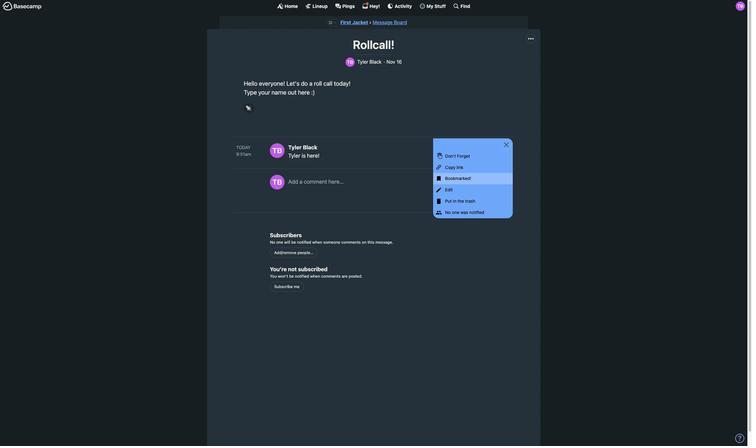 Task type: vqa. For each thing, say whether or not it's contained in the screenshot.
Keyboard shortcut: ⌘ + / image
no



Task type: describe. For each thing, give the bounding box(es) containing it.
nov 16 element
[[387, 59, 402, 65]]

tyler is here!
[[288, 153, 320, 159]]

call
[[324, 80, 333, 87]]

add/remove
[[274, 250, 297, 255]]

me
[[294, 284, 300, 289]]

when inside you're not subscribed you won't be notified when comments are posted.
[[310, 274, 320, 279]]

my stuff
[[427, 3, 446, 9]]

be inside you're not subscribed you won't be notified when comments are posted.
[[289, 274, 294, 279]]

your
[[259, 89, 270, 96]]

first jacket link
[[341, 20, 368, 25]]

:)
[[312, 89, 315, 96]]

hey! button
[[362, 2, 380, 9]]

don't
[[446, 154, 456, 159]]

name
[[272, 89, 287, 96]]

lineup
[[313, 3, 328, 9]]

activity
[[395, 3, 412, 9]]

0 vertical spatial notified
[[470, 210, 485, 215]]

one inside subscribers no one will be notified when someone comments on this message.
[[276, 240, 283, 245]]

message
[[373, 20, 393, 25]]

forget
[[457, 154, 470, 159]]

copy link link
[[433, 162, 513, 173]]

comment
[[304, 179, 327, 185]]

find
[[461, 3, 471, 9]]

hey!
[[370, 3, 380, 9]]

find button
[[454, 3, 471, 9]]

subscribe
[[274, 284, 293, 289]]

copy
[[446, 165, 456, 170]]

message.
[[376, 240, 394, 245]]

pings button
[[335, 3, 355, 9]]

out
[[288, 89, 297, 96]]

activity link
[[388, 3, 412, 9]]

1 horizontal spatial one
[[452, 210, 460, 215]]

0 vertical spatial tyler black
[[358, 59, 382, 65]]

edit
[[446, 187, 453, 193]]

hello
[[244, 80, 258, 87]]

put in the trash
[[446, 199, 476, 204]]

9:51am link
[[236, 151, 264, 158]]

a inside hello everyone! let's do a roll call today! type your name out here :)
[[310, 80, 313, 87]]

board
[[394, 20, 407, 25]]

subscribe me
[[274, 284, 300, 289]]

0 vertical spatial no
[[446, 210, 451, 215]]

when inside subscribers no one will be notified when someone comments on this message.
[[312, 240, 322, 245]]

add/remove people… link
[[270, 248, 318, 258]]

copy link
[[446, 165, 464, 170]]

subscribed
[[298, 266, 328, 273]]

a inside "button"
[[300, 179, 303, 185]]

put in the trash link
[[433, 196, 513, 207]]

here…
[[329, 179, 344, 185]]

9:51am element
[[236, 152, 251, 157]]

home link
[[277, 3, 298, 9]]

are
[[342, 274, 348, 279]]

today link
[[236, 144, 264, 151]]

1 horizontal spatial black
[[370, 59, 382, 65]]

nov 16
[[387, 59, 402, 65]]

9:51am
[[236, 152, 251, 157]]

first jacket
[[341, 20, 368, 25]]

my stuff button
[[420, 3, 446, 9]]

main element
[[0, 0, 748, 12]]

is
[[302, 153, 306, 159]]

no one was notified
[[446, 210, 485, 215]]

›
[[370, 20, 372, 25]]

hello everyone! let's do a roll call today! type your name out here :)
[[244, 80, 351, 96]]

1 vertical spatial tyler
[[288, 144, 302, 151]]

edit link
[[433, 185, 513, 196]]

nov
[[387, 59, 396, 65]]

bookmarked!
[[446, 176, 472, 181]]

16
[[397, 59, 402, 65]]

the
[[458, 199, 464, 204]]

let's
[[287, 80, 300, 87]]

lineup link
[[305, 3, 328, 9]]

message board link
[[373, 20, 407, 25]]

subscribe me button
[[270, 282, 304, 292]]

subscribers
[[270, 232, 302, 239]]

will
[[284, 240, 290, 245]]

stuff
[[435, 3, 446, 9]]

not
[[288, 266, 297, 273]]

everyone!
[[259, 80, 285, 87]]



Task type: locate. For each thing, give the bounding box(es) containing it.
first
[[341, 20, 351, 25]]

1 vertical spatial comments
[[321, 274, 341, 279]]

0 vertical spatial comments
[[342, 240, 361, 245]]

no inside subscribers no one will be notified when someone comments on this message.
[[270, 240, 275, 245]]

1 horizontal spatial no
[[446, 210, 451, 215]]

won't
[[278, 274, 288, 279]]

pings
[[343, 3, 355, 9]]

type
[[244, 89, 257, 96]]

1 horizontal spatial a
[[310, 80, 313, 87]]

1 vertical spatial a
[[300, 179, 303, 185]]

black up here!
[[303, 144, 318, 151]]

1 vertical spatial black
[[303, 144, 318, 151]]

when left someone at the bottom left
[[312, 240, 322, 245]]

someone
[[324, 240, 341, 245]]

0 vertical spatial one
[[452, 210, 460, 215]]

don't forget
[[446, 154, 470, 159]]

on
[[362, 240, 367, 245]]

2 vertical spatial notified
[[295, 274, 309, 279]]

bookmarked! link
[[433, 173, 513, 185]]

one
[[452, 210, 460, 215], [276, 240, 283, 245]]

one left was
[[452, 210, 460, 215]]

2 vertical spatial tyler
[[288, 153, 301, 159]]

0 vertical spatial a
[[310, 80, 313, 87]]

add/remove people…
[[274, 250, 314, 255]]

tyler down rollcall!
[[358, 59, 368, 65]]

roll
[[314, 80, 322, 87]]

don't forget link
[[433, 151, 513, 162]]

one left will
[[276, 240, 283, 245]]

black left nov
[[370, 59, 382, 65]]

notified up me
[[295, 274, 309, 279]]

notified up the people…
[[297, 240, 311, 245]]

comments for you're
[[321, 274, 341, 279]]

tyler up tyler is here!
[[288, 144, 302, 151]]

in
[[453, 199, 457, 204]]

today
[[236, 145, 251, 150]]

when down subscribed
[[310, 274, 320, 279]]

no left will
[[270, 240, 275, 245]]

tyler black up is at the top of the page
[[288, 144, 318, 151]]

be down not
[[289, 274, 294, 279]]

posted.
[[349, 274, 363, 279]]

a right add
[[300, 179, 303, 185]]

comments left are
[[321, 274, 341, 279]]

add
[[288, 179, 298, 185]]

0 horizontal spatial black
[[303, 144, 318, 151]]

1 vertical spatial no
[[270, 240, 275, 245]]

put
[[446, 199, 452, 204]]

home
[[285, 3, 298, 9]]

no
[[446, 210, 451, 215], [270, 240, 275, 245]]

0 horizontal spatial comments
[[321, 274, 341, 279]]

you're not subscribed you won't be notified when comments are posted.
[[270, 266, 363, 279]]

0 vertical spatial black
[[370, 59, 382, 65]]

1 horizontal spatial tyler black
[[358, 59, 382, 65]]

link
[[457, 165, 464, 170]]

today!
[[334, 80, 351, 87]]

comments inside you're not subscribed you won't be notified when comments are posted.
[[321, 274, 341, 279]]

comments inside subscribers no one will be notified when someone comments on this message.
[[342, 240, 361, 245]]

today element
[[236, 144, 251, 151]]

notified
[[470, 210, 485, 215], [297, 240, 311, 245], [295, 274, 309, 279]]

my
[[427, 3, 434, 9]]

when
[[312, 240, 322, 245], [310, 274, 320, 279]]

tyler black down rollcall!
[[358, 59, 382, 65]]

tyler black image
[[736, 2, 746, 11], [346, 58, 355, 67], [270, 144, 285, 158], [270, 175, 285, 190]]

notified inside you're not subscribed you won't be notified when comments are posted.
[[295, 274, 309, 279]]

be inside subscribers no one will be notified when someone comments on this message.
[[292, 240, 296, 245]]

be right will
[[292, 240, 296, 245]]

› message board
[[370, 20, 407, 25]]

you're
[[270, 266, 287, 273]]

1 vertical spatial notified
[[297, 240, 311, 245]]

switch accounts image
[[2, 2, 42, 11]]

today 9:51am
[[236, 145, 251, 157]]

people…
[[298, 250, 314, 255]]

subscribers no one will be notified when someone comments on this message.
[[270, 232, 394, 245]]

was
[[461, 210, 469, 215]]

0 horizontal spatial tyler black
[[288, 144, 318, 151]]

you
[[270, 274, 277, 279]]

0 horizontal spatial no
[[270, 240, 275, 245]]

tyler
[[358, 59, 368, 65], [288, 144, 302, 151], [288, 153, 301, 159]]

here
[[298, 89, 310, 96]]

0 vertical spatial when
[[312, 240, 322, 245]]

notified down put in the trash link
[[470, 210, 485, 215]]

a
[[310, 80, 313, 87], [300, 179, 303, 185]]

add a comment here…
[[288, 179, 344, 185]]

comments left on
[[342, 240, 361, 245]]

0 vertical spatial be
[[292, 240, 296, 245]]

tyler black image inside main element
[[736, 2, 746, 11]]

notified inside subscribers no one will be notified when someone comments on this message.
[[297, 240, 311, 245]]

1 horizontal spatial comments
[[342, 240, 361, 245]]

trash
[[466, 199, 476, 204]]

rollcall!
[[353, 38, 395, 52]]

1 vertical spatial tyler black
[[288, 144, 318, 151]]

here!
[[307, 153, 320, 159]]

1 vertical spatial when
[[310, 274, 320, 279]]

comments for subscribers
[[342, 240, 361, 245]]

do
[[301, 80, 308, 87]]

1 vertical spatial one
[[276, 240, 283, 245]]

0 horizontal spatial a
[[300, 179, 303, 185]]

jacket
[[353, 20, 368, 25]]

tyler black
[[358, 59, 382, 65], [288, 144, 318, 151]]

black
[[370, 59, 382, 65], [303, 144, 318, 151]]

1 vertical spatial be
[[289, 274, 294, 279]]

no down the put
[[446, 210, 451, 215]]

add a comment here… button
[[288, 175, 509, 203]]

comments
[[342, 240, 361, 245], [321, 274, 341, 279]]

0 vertical spatial tyler
[[358, 59, 368, 65]]

be
[[292, 240, 296, 245], [289, 274, 294, 279]]

this
[[368, 240, 375, 245]]

tyler left is at the top of the page
[[288, 153, 301, 159]]

0 horizontal spatial one
[[276, 240, 283, 245]]

a right do
[[310, 80, 313, 87]]



